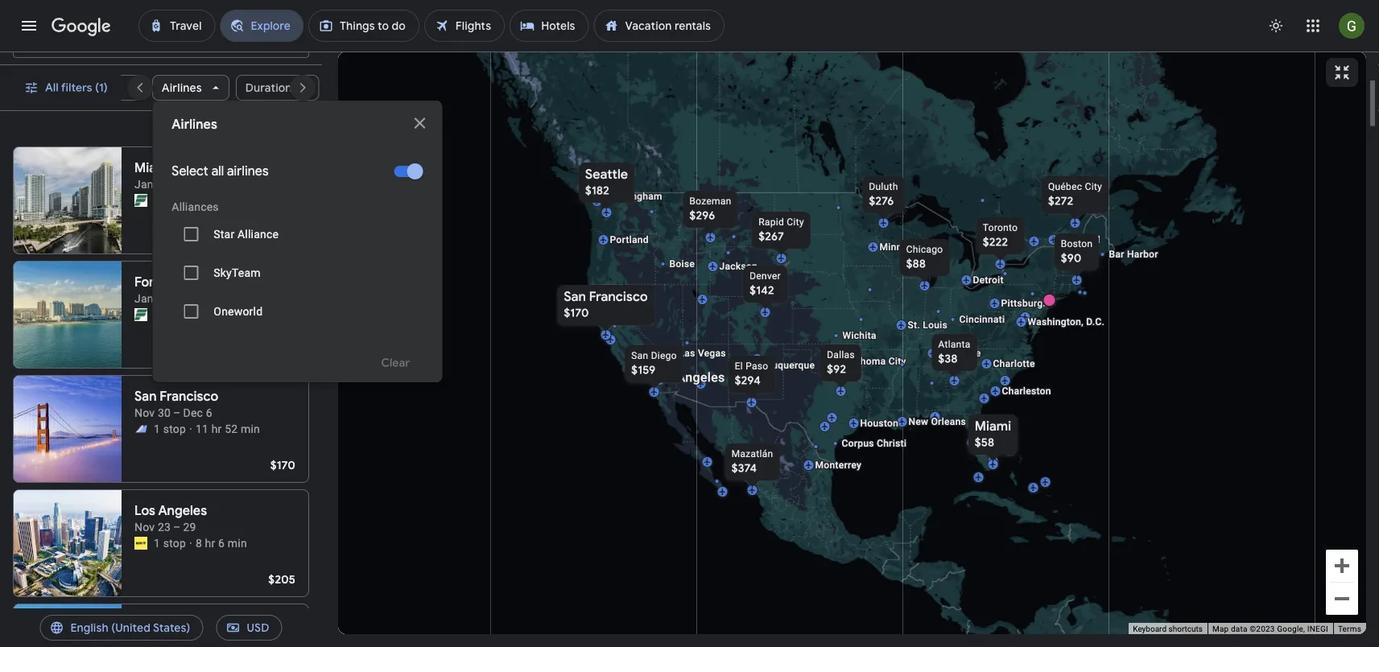 Task type: vqa. For each thing, say whether or not it's contained in the screenshot.
the track
no



Task type: describe. For each thing, give the bounding box(es) containing it.
d.c.
[[1086, 316, 1105, 328]]

$88
[[906, 257, 926, 271]]

oklahoma
[[840, 356, 886, 367]]

all
[[45, 81, 59, 95]]

nonstop for lauderdale
[[154, 308, 198, 321]]

hr right 8 on the left
[[205, 537, 215, 550]]

diego
[[651, 350, 677, 362]]

usd
[[247, 621, 269, 635]]

frontier image
[[134, 194, 147, 207]]

inegi
[[1307, 624, 1328, 634]]

atlanta $38
[[938, 339, 971, 366]]

20 – 27, inside "fort lauderdale jan 20 – 27, 2024"
[[156, 292, 197, 305]]

hr right 11
[[211, 422, 222, 436]]

1 stop for angeles
[[154, 537, 186, 550]]

airlines inside popup button
[[162, 81, 202, 95]]

los for los angeles
[[652, 370, 673, 385]]

close dialog image
[[410, 114, 429, 133]]

québec
[[1048, 181, 1082, 192]]

loading results progress bar
[[0, 52, 1379, 55]]

airlines button
[[152, 68, 230, 107]]

jan inside miami jan 20 – 27, 2024
[[134, 178, 154, 191]]

nashville
[[939, 348, 981, 359]]

(united
[[111, 621, 151, 635]]

all
[[211, 163, 224, 180]]

$159
[[631, 363, 656, 378]]

san for san diego
[[631, 350, 648, 362]]

all filters (1)
[[45, 81, 108, 95]]

christi
[[877, 438, 907, 449]]

angeles for los angeles
[[677, 370, 725, 385]]

select all airlines
[[172, 163, 269, 180]]

294 US dollars text field
[[735, 374, 761, 388]]

38 US dollars text field
[[938, 352, 958, 366]]

miami jan 20 – 27, 2024
[[134, 160, 226, 191]]

$182
[[585, 184, 609, 198]]

seattle for seattle $182
[[585, 166, 628, 183]]

las
[[679, 348, 695, 359]]

orleans
[[931, 416, 966, 428]]

seattle for seattle
[[134, 617, 177, 634]]

minneapolis
[[880, 242, 935, 253]]

6 inside san francisco nov 30 – dec 6
[[206, 406, 212, 419]]

los angeles
[[652, 370, 725, 385]]

nov for san
[[134, 406, 155, 419]]

$272
[[1048, 194, 1074, 209]]

el
[[735, 361, 743, 372]]

nonstop for jan
[[154, 194, 198, 207]]

1 for san
[[154, 422, 160, 436]]

nov for los
[[134, 521, 155, 534]]

duluth
[[869, 181, 898, 192]]

$205
[[268, 572, 295, 587]]

1 vertical spatial airlines
[[172, 116, 217, 133]]

these
[[231, 125, 256, 136]]

1 stop for francisco
[[154, 422, 186, 436]]

170 US dollars text field
[[270, 458, 295, 473]]

hr down select all airlines
[[217, 194, 227, 207]]

google,
[[1277, 624, 1305, 634]]

charlotte
[[993, 358, 1035, 370]]

francisco for san francisco nov 30 – dec 6
[[160, 388, 218, 405]]

star alliance
[[214, 227, 279, 241]]

wichita
[[843, 330, 877, 341]]

$294
[[735, 374, 761, 388]]

spirit image
[[134, 537, 147, 550]]

bozeman
[[690, 196, 732, 207]]

mazatlán
[[732, 448, 773, 460]]

272 US dollars text field
[[1048, 194, 1074, 209]]

chicago $88
[[906, 244, 943, 271]]

alliance
[[238, 227, 279, 241]]

58 US dollars text field
[[276, 229, 295, 244]]

52
[[225, 422, 238, 436]]

map region
[[285, 0, 1379, 647]]

all filters (1) button
[[14, 68, 121, 107]]

keyboard
[[1133, 624, 1167, 634]]

los angeles nov 23 – 29
[[134, 503, 207, 534]]

1 vertical spatial $170
[[270, 458, 295, 473]]

min down airlines
[[246, 194, 265, 207]]

3 hr 19 min for miami
[[207, 194, 265, 207]]

portland
[[610, 234, 649, 246]]

hr down lauderdale
[[217, 308, 227, 321]]

francisco for san francisco $170
[[589, 289, 648, 305]]

about these results
[[201, 125, 289, 136]]

st.
[[908, 320, 920, 331]]

88 US dollars text field
[[906, 257, 926, 271]]

dallas
[[827, 349, 855, 361]]

toronto
[[983, 222, 1018, 233]]

terms
[[1338, 624, 1362, 634]]

dallas $92
[[827, 349, 855, 377]]

tampa
[[979, 437, 1009, 448]]

©2023
[[1250, 624, 1275, 634]]

frontier and spirit image
[[134, 423, 147, 436]]

8
[[196, 537, 202, 550]]

paso
[[746, 361, 768, 372]]

skyteam
[[214, 266, 261, 279]]

city for $272
[[1085, 181, 1102, 192]]

90 US dollars text field
[[1061, 251, 1082, 266]]

chicago
[[906, 244, 943, 255]]

2 vertical spatial city
[[889, 356, 906, 367]]

92 US dollars text field
[[827, 362, 846, 377]]

$276
[[869, 194, 894, 209]]

miami $58
[[975, 418, 1012, 450]]

rapid city $267
[[759, 217, 804, 244]]

toronto $222
[[983, 222, 1018, 250]]

map data ©2023 google, inegi
[[1213, 624, 1328, 634]]

duration button
[[236, 68, 320, 107]]

states)
[[153, 621, 190, 635]]

english
[[70, 621, 109, 635]]

shortcuts
[[1169, 624, 1203, 634]]

vegas
[[698, 348, 726, 359]]

min right the 52
[[241, 422, 260, 436]]

data
[[1231, 624, 1248, 634]]

city for $267
[[787, 217, 804, 228]]

2024 inside "fort lauderdale jan 20 – 27, 2024"
[[200, 292, 226, 305]]

159 US dollars text field
[[631, 363, 656, 378]]

0 horizontal spatial $58
[[276, 229, 295, 244]]

denver
[[750, 271, 781, 282]]

washington, d.c.
[[1028, 316, 1105, 328]]

11
[[196, 422, 209, 436]]

alliances
[[172, 200, 219, 213]]

st. louis
[[908, 320, 948, 331]]



Task type: locate. For each thing, give the bounding box(es) containing it.
182 US dollars text field
[[585, 184, 609, 198]]

2 20 – 27, from the top
[[156, 292, 197, 305]]

nov inside san francisco nov 30 – dec 6
[[134, 406, 155, 419]]

boston
[[1061, 238, 1093, 250]]

 image down "fort lauderdale jan 20 – 27, 2024"
[[201, 307, 204, 323]]

los inside map region
[[652, 370, 673, 385]]

$170 inside san francisco $170
[[564, 306, 589, 320]]

main menu image
[[19, 16, 39, 35]]

star
[[214, 227, 235, 241]]

bar harbor
[[1109, 249, 1158, 260]]

louis
[[923, 320, 948, 331]]

0 vertical spatial city
[[1085, 181, 1102, 192]]

seattle
[[585, 166, 628, 183], [134, 617, 177, 634]]

$170
[[564, 306, 589, 320], [270, 458, 295, 473]]

select
[[172, 163, 208, 180]]

cincinnati
[[959, 314, 1005, 325]]

0 vertical spatial  image
[[201, 192, 204, 209]]

miami inside miami jan 20 – 27, 2024
[[134, 160, 171, 176]]

0 vertical spatial los
[[652, 370, 673, 385]]

terms link
[[1338, 624, 1362, 634]]

1 horizontal spatial $58
[[975, 436, 995, 450]]

1 horizontal spatial angeles
[[677, 370, 725, 385]]

min down skyteam
[[246, 308, 265, 321]]

1 vertical spatial 1
[[154, 537, 160, 550]]

1 1 from the top
[[154, 422, 160, 436]]

nov up spirit icon
[[134, 521, 155, 534]]

view smaller map image
[[1333, 63, 1352, 82]]

oklahoma city
[[840, 356, 906, 367]]

1 vertical spatial stop
[[163, 537, 186, 550]]

filters
[[61, 81, 92, 95]]

san up $170 text field
[[564, 289, 586, 305]]

 image
[[201, 192, 204, 209], [201, 307, 204, 323]]

angeles down las vegas
[[677, 370, 725, 385]]

3 hr 19 min down skyteam
[[207, 308, 265, 321]]

boston $90
[[1061, 238, 1093, 266]]

2 1 stop from the top
[[154, 537, 186, 550]]

2024 down lauderdale
[[200, 292, 226, 305]]

1 vertical spatial  image
[[201, 307, 204, 323]]

san up the $159 text box
[[631, 350, 648, 362]]

19 down skyteam
[[230, 308, 243, 321]]

los up spirit icon
[[134, 503, 155, 519]]

1 vertical spatial seattle
[[134, 617, 177, 634]]

3
[[207, 194, 214, 207], [207, 308, 214, 321]]

0 vertical spatial seattle
[[585, 166, 628, 183]]

0 vertical spatial nonstop
[[154, 194, 198, 207]]

1 vertical spatial francisco
[[160, 388, 218, 405]]

nov inside los angeles nov 23 – 29
[[134, 521, 155, 534]]

2 horizontal spatial san
[[631, 350, 648, 362]]

0 horizontal spatial city
[[787, 217, 804, 228]]

angeles for los angeles nov 23 – 29
[[158, 503, 207, 519]]

3 down all on the left top
[[207, 194, 214, 207]]

$142
[[750, 283, 774, 298]]

3 for miami
[[207, 194, 214, 207]]

city right oklahoma
[[889, 356, 906, 367]]

0 horizontal spatial miami
[[134, 160, 171, 176]]

corpus christi
[[842, 438, 907, 449]]

duration
[[246, 81, 292, 95]]

1 nov from the top
[[134, 406, 155, 419]]

francisco
[[589, 289, 648, 305], [160, 388, 218, 405]]

el paso $294
[[735, 361, 768, 388]]

3 down lauderdale
[[207, 308, 214, 321]]

205 US dollars text field
[[268, 572, 295, 587]]

2 3 from the top
[[207, 308, 214, 321]]

0 vertical spatial francisco
[[589, 289, 648, 305]]

angeles inside map region
[[677, 370, 725, 385]]

miami for miami jan 20 – 27, 2024
[[134, 160, 171, 176]]

nonstop down miami jan 20 – 27, 2024
[[154, 194, 198, 207]]

0 vertical spatial 19
[[230, 194, 243, 207]]

seattle right english at the left bottom
[[134, 617, 177, 634]]

keyboard shortcuts
[[1133, 624, 1203, 634]]

6 up 11
[[206, 406, 212, 419]]

albuquerque
[[757, 360, 815, 371]]

english (united states)
[[70, 621, 190, 635]]

1 19 from the top
[[230, 194, 243, 207]]

0 vertical spatial 2024
[[200, 178, 226, 191]]

1 horizontal spatial seattle
[[585, 166, 628, 183]]

keyboard shortcuts button
[[1133, 624, 1203, 635]]

atlanta
[[938, 339, 971, 350]]

city right rapid
[[787, 217, 804, 228]]

san up frontier and spirit image
[[134, 388, 157, 405]]

0 horizontal spatial francisco
[[160, 388, 218, 405]]

boise
[[669, 258, 695, 270]]

stop down 30 – dec
[[163, 422, 186, 436]]

min
[[246, 194, 265, 207], [246, 308, 265, 321], [241, 422, 260, 436], [228, 537, 247, 550]]

francisco down portland
[[589, 289, 648, 305]]

1 vertical spatial 3
[[207, 308, 214, 321]]

0 vertical spatial 6
[[206, 406, 212, 419]]

0 horizontal spatial seattle
[[134, 617, 177, 634]]

1 for los
[[154, 537, 160, 550]]

rapid
[[759, 217, 784, 228]]

2 nov from the top
[[134, 521, 155, 534]]

1 nonstop from the top
[[154, 194, 198, 207]]

1 horizontal spatial miami
[[975, 418, 1012, 435]]

jan
[[134, 178, 154, 191], [134, 292, 154, 305]]

2024 up alliances on the left of the page
[[200, 178, 226, 191]]

0 vertical spatial miami
[[134, 160, 171, 176]]

seattle inside map region
[[585, 166, 628, 183]]

19 down airlines
[[230, 194, 243, 207]]

stop down the 23 – 29
[[163, 537, 186, 550]]

seattle $182
[[585, 166, 628, 198]]

charleston
[[1002, 386, 1051, 397]]

stop for angeles
[[163, 537, 186, 550]]

los for los angeles nov 23 – 29
[[134, 503, 155, 519]]

19
[[230, 194, 243, 207], [230, 308, 243, 321]]

san francisco $170
[[564, 289, 648, 320]]

0 vertical spatial nov
[[134, 406, 155, 419]]

11 hr 52 min
[[196, 422, 260, 436]]

change appearance image
[[1257, 6, 1296, 45]]

3 for fort lauderdale
[[207, 308, 214, 321]]

2 horizontal spatial city
[[1085, 181, 1102, 192]]

1 vertical spatial 2024
[[200, 292, 226, 305]]

0 horizontal spatial los
[[134, 503, 155, 519]]

0 vertical spatial 1
[[154, 422, 160, 436]]

monterrey
[[815, 460, 862, 471]]

1 horizontal spatial los
[[652, 370, 673, 385]]

previous image
[[121, 68, 159, 107]]

2 jan from the top
[[134, 292, 154, 305]]

stop for francisco
[[163, 422, 186, 436]]

1 vertical spatial 19
[[230, 308, 243, 321]]

0 horizontal spatial $170
[[270, 458, 295, 473]]

0 vertical spatial jan
[[134, 178, 154, 191]]

$38
[[938, 352, 958, 366]]

$92
[[827, 362, 846, 377]]

angeles inside los angeles nov 23 – 29
[[158, 503, 207, 519]]

222 US dollars text field
[[983, 235, 1008, 250]]

bozeman $296
[[690, 196, 732, 223]]

1 jan from the top
[[134, 178, 154, 191]]

1 20 – 27, from the top
[[156, 178, 197, 191]]

los inside los angeles nov 23 – 29
[[134, 503, 155, 519]]

about
[[201, 125, 228, 136]]

20 – 27, down lauderdale
[[156, 292, 197, 305]]

nov up frontier and spirit image
[[134, 406, 155, 419]]

montreal
[[1060, 234, 1101, 246]]

0 horizontal spatial san
[[134, 388, 157, 405]]

francisco inside san francisco $170
[[589, 289, 648, 305]]

1 vertical spatial 1 stop
[[154, 537, 186, 550]]

23 – 29
[[158, 521, 196, 534]]

2 vertical spatial san
[[134, 388, 157, 405]]

1 horizontal spatial san
[[564, 289, 586, 305]]

2 3 hr 19 min from the top
[[207, 308, 265, 321]]

$267
[[759, 229, 784, 244]]

2 1 from the top
[[154, 537, 160, 550]]

city right québec
[[1085, 181, 1102, 192]]

2 2024 from the top
[[200, 292, 226, 305]]

1 stop down 30 – dec
[[154, 422, 186, 436]]

nonstop down "fort lauderdale jan 20 – 27, 2024"
[[154, 308, 198, 321]]

1 vertical spatial los
[[134, 503, 155, 519]]

los
[[652, 370, 673, 385], [134, 503, 155, 519]]

san inside san francisco $170
[[564, 289, 586, 305]]

$374
[[732, 461, 757, 476]]

1 stop from the top
[[163, 422, 186, 436]]

hr
[[217, 194, 227, 207], [217, 308, 227, 321], [211, 422, 222, 436], [205, 537, 215, 550]]

san francisco nov 30 – dec 6
[[134, 388, 218, 419]]

2 19 from the top
[[230, 308, 243, 321]]

francisco inside san francisco nov 30 – dec 6
[[160, 388, 218, 405]]

miami inside map region
[[975, 418, 1012, 435]]

0 vertical spatial 20 – 27,
[[156, 178, 197, 191]]

19 for fort lauderdale
[[230, 308, 243, 321]]

english (united states) button
[[40, 609, 203, 647]]

2 stop from the top
[[163, 537, 186, 550]]

1 3 hr 19 min from the top
[[207, 194, 265, 207]]

$222
[[983, 235, 1008, 250]]

 image for fort lauderdale
[[201, 307, 204, 323]]

1 vertical spatial 20 – 27,
[[156, 292, 197, 305]]

296 US dollars text field
[[690, 209, 715, 223]]

1  image from the top
[[201, 192, 204, 209]]

1 vertical spatial angeles
[[158, 503, 207, 519]]

58 US dollars text field
[[975, 436, 995, 450]]

los down diego
[[652, 370, 673, 385]]

276 US dollars text field
[[869, 194, 894, 209]]

frontier image
[[134, 308, 147, 321]]

jan inside "fort lauderdale jan 20 – 27, 2024"
[[134, 292, 154, 305]]

170 US dollars text field
[[564, 306, 589, 320]]

1 vertical spatial miami
[[975, 418, 1012, 435]]

0 vertical spatial angeles
[[677, 370, 725, 385]]

miami up frontier image
[[134, 160, 171, 176]]

1 vertical spatial san
[[631, 350, 648, 362]]

1 1 stop from the top
[[154, 422, 186, 436]]

airlines
[[162, 81, 202, 95], [172, 116, 217, 133]]

2  image from the top
[[201, 307, 204, 323]]

3 hr 19 min down airlines
[[207, 194, 265, 207]]

angeles up the 23 – 29
[[158, 503, 207, 519]]

results
[[258, 125, 289, 136]]

0 horizontal spatial 6
[[206, 406, 212, 419]]

airlines down airlines popup button
[[172, 116, 217, 133]]

19 for miami
[[230, 194, 243, 207]]

san inside san francisco nov 30 – dec 6
[[134, 388, 157, 405]]

jan up frontier image
[[134, 178, 154, 191]]

jan down the fort
[[134, 292, 154, 305]]

0 vertical spatial 3 hr 19 min
[[207, 194, 265, 207]]

city inside québec city $272
[[1085, 181, 1102, 192]]

0 vertical spatial san
[[564, 289, 586, 305]]

min right 8 on the left
[[228, 537, 247, 550]]

1 vertical spatial jan
[[134, 292, 154, 305]]

houston
[[860, 418, 899, 429]]

0 vertical spatial $170
[[564, 306, 589, 320]]

1 vertical spatial nov
[[134, 521, 155, 534]]

1 horizontal spatial $170
[[564, 306, 589, 320]]

1 horizontal spatial francisco
[[589, 289, 648, 305]]

fort lauderdale jan 20 – 27, 2024
[[134, 274, 230, 305]]

airlines
[[227, 163, 269, 180]]

city inside rapid city $267
[[787, 217, 804, 228]]

0 vertical spatial $58
[[276, 229, 295, 244]]

san inside san diego $159
[[631, 350, 648, 362]]

142 US dollars text field
[[750, 283, 774, 298]]

1 horizontal spatial city
[[889, 356, 906, 367]]

3 hr 19 min for fort lauderdale
[[207, 308, 265, 321]]

6 right 8 on the left
[[218, 537, 225, 550]]

seattle up $182
[[585, 166, 628, 183]]

corpus
[[842, 438, 874, 449]]

0 horizontal spatial angeles
[[158, 503, 207, 519]]

 image down select
[[201, 192, 204, 209]]

québec city $272
[[1048, 181, 1102, 209]]

oneworld
[[214, 305, 263, 318]]

miami up the "tampa"
[[975, 418, 1012, 435]]

1
[[154, 422, 160, 436], [154, 537, 160, 550]]

1 horizontal spatial 6
[[218, 537, 225, 550]]

san diego $159
[[631, 350, 677, 378]]

0 vertical spatial stop
[[163, 422, 186, 436]]

angeles
[[677, 370, 725, 385], [158, 503, 207, 519]]

next image
[[283, 68, 322, 107]]

374 US dollars text field
[[732, 461, 757, 476]]

1 right frontier and spirit image
[[154, 422, 160, 436]]

0 vertical spatial 3
[[207, 194, 214, 207]]

airlines right previous image
[[162, 81, 202, 95]]

3 hr 19 min
[[207, 194, 265, 207], [207, 308, 265, 321]]

20 – 27, inside miami jan 20 – 27, 2024
[[156, 178, 197, 191]]

 image for miami
[[201, 192, 204, 209]]

1 right spirit icon
[[154, 537, 160, 550]]

0 vertical spatial airlines
[[162, 81, 202, 95]]

pittsburgh
[[1001, 298, 1049, 309]]

duluth $276
[[869, 181, 898, 209]]

1 vertical spatial $58
[[975, 436, 995, 450]]

san for san francisco
[[564, 289, 586, 305]]

jackson
[[719, 261, 758, 272]]

1 vertical spatial 3 hr 19 min
[[207, 308, 265, 321]]

washington,
[[1028, 316, 1084, 328]]

2024 inside miami jan 20 – 27, 2024
[[200, 178, 226, 191]]

1 vertical spatial city
[[787, 217, 804, 228]]

1 vertical spatial 6
[[218, 537, 225, 550]]

$58 inside miami $58
[[975, 436, 995, 450]]

new orleans
[[909, 416, 966, 428]]

0 vertical spatial 1 stop
[[154, 422, 186, 436]]

1 vertical spatial nonstop
[[154, 308, 198, 321]]

bellingham
[[612, 191, 662, 202]]

lauderdale
[[163, 274, 230, 291]]

267 US dollars text field
[[759, 229, 784, 244]]

1 stop down the 23 – 29
[[154, 537, 186, 550]]

francisco up 30 – dec
[[160, 388, 218, 405]]

2 nonstop from the top
[[154, 308, 198, 321]]

1 2024 from the top
[[200, 178, 226, 191]]

stop
[[163, 422, 186, 436], [163, 537, 186, 550]]

1 3 from the top
[[207, 194, 214, 207]]

20 – 27, up alliances on the left of the page
[[156, 178, 197, 191]]

miami for miami $58
[[975, 418, 1012, 435]]

denver $142
[[750, 271, 781, 298]]



